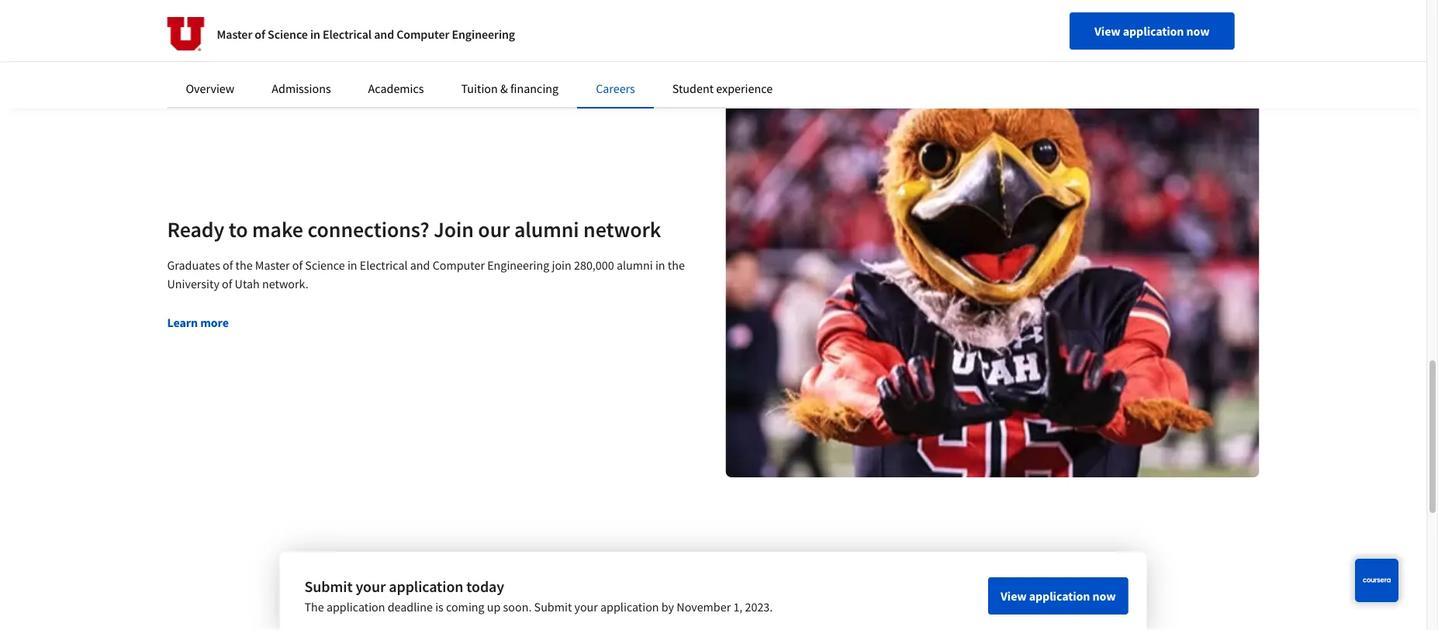 Task type: describe. For each thing, give the bounding box(es) containing it.
now for master of science in electrical and computer engineering
[[1186, 23, 1210, 39]]

electrical inside graduates of the master of science in electrical and computer engineering join 280,000 alumni in the university of utah network.
[[360, 258, 408, 273]]

tuition & financing
[[461, 81, 559, 96]]

ready to make connections? join our alumni network
[[167, 216, 661, 243]]

1 vertical spatial submit
[[534, 600, 572, 615]]

ready
[[167, 216, 224, 243]]

connections?
[[307, 216, 429, 243]]

and inside graduates of the master of science in electrical and computer engineering join 280,000 alumni in the university of utah network.
[[410, 258, 430, 273]]

0 vertical spatial science
[[268, 26, 308, 42]]

0 horizontal spatial in
[[310, 26, 320, 42]]

careers link
[[596, 81, 635, 96]]

up
[[487, 600, 501, 615]]

2023.
[[745, 600, 773, 615]]

learn more
[[167, 315, 229, 330]]

tuition
[[461, 81, 498, 96]]

soon.
[[503, 600, 532, 615]]

of right graduates on the top of page
[[223, 258, 233, 273]]

view for the application deadline is coming up soon. submit your application by november 1, 2023.
[[1001, 589, 1027, 604]]

0 vertical spatial engineering
[[452, 26, 515, 42]]

0 horizontal spatial your
[[356, 577, 386, 597]]

network
[[583, 216, 661, 243]]

alumni inside graduates of the master of science in electrical and computer engineering join 280,000 alumni in the university of utah network.
[[617, 258, 653, 273]]

engineering inside graduates of the master of science in electrical and computer engineering join 280,000 alumni in the university of utah network.
[[487, 258, 549, 273]]

experience
[[716, 81, 773, 96]]

1 horizontal spatial in
[[347, 258, 357, 273]]

0 vertical spatial and
[[374, 26, 394, 42]]

master of science in electrical and computer engineering
[[217, 26, 515, 42]]

student
[[672, 81, 714, 96]]

student experience
[[672, 81, 773, 96]]

overview link
[[186, 81, 235, 96]]

&
[[500, 81, 508, 96]]

of right university of utah logo
[[255, 26, 265, 42]]

graduates
[[167, 258, 220, 273]]

learn
[[167, 315, 198, 330]]

of up "network."
[[292, 258, 303, 273]]

academics
[[368, 81, 424, 96]]

280,000
[[574, 258, 614, 273]]

view application now for master of science in electrical and computer engineering
[[1094, 23, 1210, 39]]

view application now for the application deadline is coming up soon. submit your application by november 1, 2023.
[[1001, 589, 1116, 604]]

more
[[200, 315, 229, 330]]

is
[[435, 600, 444, 615]]

join
[[552, 258, 571, 273]]

overview
[[186, 81, 235, 96]]

master inside graduates of the master of science in electrical and computer engineering join 280,000 alumni in the university of utah network.
[[255, 258, 290, 273]]

0 horizontal spatial alumni
[[514, 216, 579, 243]]

graduates of the master of science in electrical and computer engineering join 280,000 alumni in the university of utah network.
[[167, 258, 685, 292]]

computer inside graduates of the master of science in electrical and computer engineering join 280,000 alumni in the university of utah network.
[[433, 258, 485, 273]]



Task type: locate. For each thing, give the bounding box(es) containing it.
submit right soon.
[[534, 600, 572, 615]]

computer up academics
[[396, 26, 449, 42]]

computer down join
[[433, 258, 485, 273]]

0 vertical spatial alumni
[[514, 216, 579, 243]]

the
[[304, 600, 324, 615]]

submit up the
[[304, 577, 353, 597]]

application
[[1123, 23, 1184, 39], [389, 577, 463, 597], [1029, 589, 1090, 604], [326, 600, 385, 615], [600, 600, 659, 615]]

2 the from the left
[[668, 258, 685, 273]]

master
[[217, 26, 252, 42], [255, 258, 290, 273]]

1 horizontal spatial view
[[1094, 23, 1120, 39]]

university of utah logo image
[[167, 17, 204, 51]]

1 vertical spatial now
[[1092, 589, 1116, 604]]

financing
[[510, 81, 559, 96]]

alumni down network
[[617, 258, 653, 273]]

of
[[255, 26, 265, 42], [223, 258, 233, 273], [292, 258, 303, 273], [222, 276, 232, 292]]

electrical up admissions
[[323, 26, 372, 42]]

0 vertical spatial view
[[1094, 23, 1120, 39]]

1 horizontal spatial and
[[410, 258, 430, 273]]

alumni up join
[[514, 216, 579, 243]]

computer
[[396, 26, 449, 42], [433, 258, 485, 273]]

1 horizontal spatial master
[[255, 258, 290, 273]]

coming
[[446, 600, 484, 615]]

in
[[310, 26, 320, 42], [347, 258, 357, 273], [655, 258, 665, 273]]

1 vertical spatial master
[[255, 258, 290, 273]]

1 vertical spatial alumni
[[617, 258, 653, 273]]

and up academics
[[374, 26, 394, 42]]

1 vertical spatial computer
[[433, 258, 485, 273]]

science inside graduates of the master of science in electrical and computer engineering join 280,000 alumni in the university of utah network.
[[305, 258, 345, 273]]

engineering
[[452, 26, 515, 42], [487, 258, 549, 273]]

alumni
[[514, 216, 579, 243], [617, 258, 653, 273]]

master right university of utah logo
[[217, 26, 252, 42]]

science up admissions
[[268, 26, 308, 42]]

2 horizontal spatial in
[[655, 258, 665, 273]]

engineering down our
[[487, 258, 549, 273]]

0 vertical spatial submit
[[304, 577, 353, 597]]

1 horizontal spatial the
[[668, 258, 685, 273]]

today
[[466, 577, 504, 597]]

view application now button for master of science in electrical and computer engineering
[[1070, 12, 1234, 50]]

engineering up tuition
[[452, 26, 515, 42]]

1,
[[733, 600, 743, 615]]

university
[[167, 276, 219, 292]]

admissions link
[[272, 81, 331, 96]]

view application now
[[1094, 23, 1210, 39], [1001, 589, 1116, 604]]

now
[[1186, 23, 1210, 39], [1092, 589, 1116, 604]]

submit your application today the application deadline is coming up soon. submit your application by november 1, 2023.
[[304, 577, 773, 615]]

1 vertical spatial your
[[574, 600, 598, 615]]

by
[[661, 600, 674, 615]]

1 vertical spatial and
[[410, 258, 430, 273]]

deadline
[[388, 600, 433, 615]]

1 horizontal spatial now
[[1186, 23, 1210, 39]]

utah
[[235, 276, 260, 292]]

0 vertical spatial electrical
[[323, 26, 372, 42]]

0 horizontal spatial the
[[235, 258, 253, 273]]

to
[[229, 216, 248, 243]]

0 vertical spatial view application now
[[1094, 23, 1210, 39]]

electrical down "connections?"
[[360, 258, 408, 273]]

0 vertical spatial view application now button
[[1070, 12, 1234, 50]]

1 the from the left
[[235, 258, 253, 273]]

tuition & financing link
[[461, 81, 559, 96]]

in down "connections?"
[[347, 258, 357, 273]]

1 vertical spatial view application now
[[1001, 589, 1116, 604]]

submit
[[304, 577, 353, 597], [534, 600, 572, 615]]

science up "network."
[[305, 258, 345, 273]]

1 vertical spatial engineering
[[487, 258, 549, 273]]

and down ready to make connections? join our alumni network
[[410, 258, 430, 273]]

0 horizontal spatial view
[[1001, 589, 1027, 604]]

1 horizontal spatial submit
[[534, 600, 572, 615]]

view
[[1094, 23, 1120, 39], [1001, 589, 1027, 604]]

1 vertical spatial electrical
[[360, 258, 408, 273]]

1 horizontal spatial alumni
[[617, 258, 653, 273]]

view application now button
[[1070, 12, 1234, 50], [988, 578, 1128, 615]]

careers
[[596, 81, 635, 96]]

in down network
[[655, 258, 665, 273]]

0 horizontal spatial master
[[217, 26, 252, 42]]

learn more link
[[167, 315, 229, 330]]

0 horizontal spatial and
[[374, 26, 394, 42]]

electrical
[[323, 26, 372, 42], [360, 258, 408, 273]]

1 horizontal spatial your
[[574, 600, 598, 615]]

1 vertical spatial science
[[305, 258, 345, 273]]

admissions
[[272, 81, 331, 96]]

and
[[374, 26, 394, 42], [410, 258, 430, 273]]

our
[[478, 216, 510, 243]]

join
[[434, 216, 474, 243]]

1 vertical spatial view
[[1001, 589, 1027, 604]]

student experience link
[[672, 81, 773, 96]]

1 vertical spatial view application now button
[[988, 578, 1128, 615]]

the
[[235, 258, 253, 273], [668, 258, 685, 273]]

academics link
[[368, 81, 424, 96]]

network.
[[262, 276, 308, 292]]

0 vertical spatial now
[[1186, 23, 1210, 39]]

master up "network."
[[255, 258, 290, 273]]

your
[[356, 577, 386, 597], [574, 600, 598, 615]]

of left utah in the top of the page
[[222, 276, 232, 292]]

now for the application deadline is coming up soon. submit your application by november 1, 2023.
[[1092, 589, 1116, 604]]

view application now button for the application deadline is coming up soon. submit your application by november 1, 2023.
[[988, 578, 1128, 615]]

0 horizontal spatial now
[[1092, 589, 1116, 604]]

0 vertical spatial your
[[356, 577, 386, 597]]

0 horizontal spatial submit
[[304, 577, 353, 597]]

november
[[677, 600, 731, 615]]

in up admissions
[[310, 26, 320, 42]]

make
[[252, 216, 303, 243]]

view for master of science in electrical and computer engineering
[[1094, 23, 1120, 39]]

0 vertical spatial computer
[[396, 26, 449, 42]]

0 vertical spatial master
[[217, 26, 252, 42]]

science
[[268, 26, 308, 42], [305, 258, 345, 273]]



Task type: vqa. For each thing, say whether or not it's contained in the screenshot.
"Catalog" Link
no



